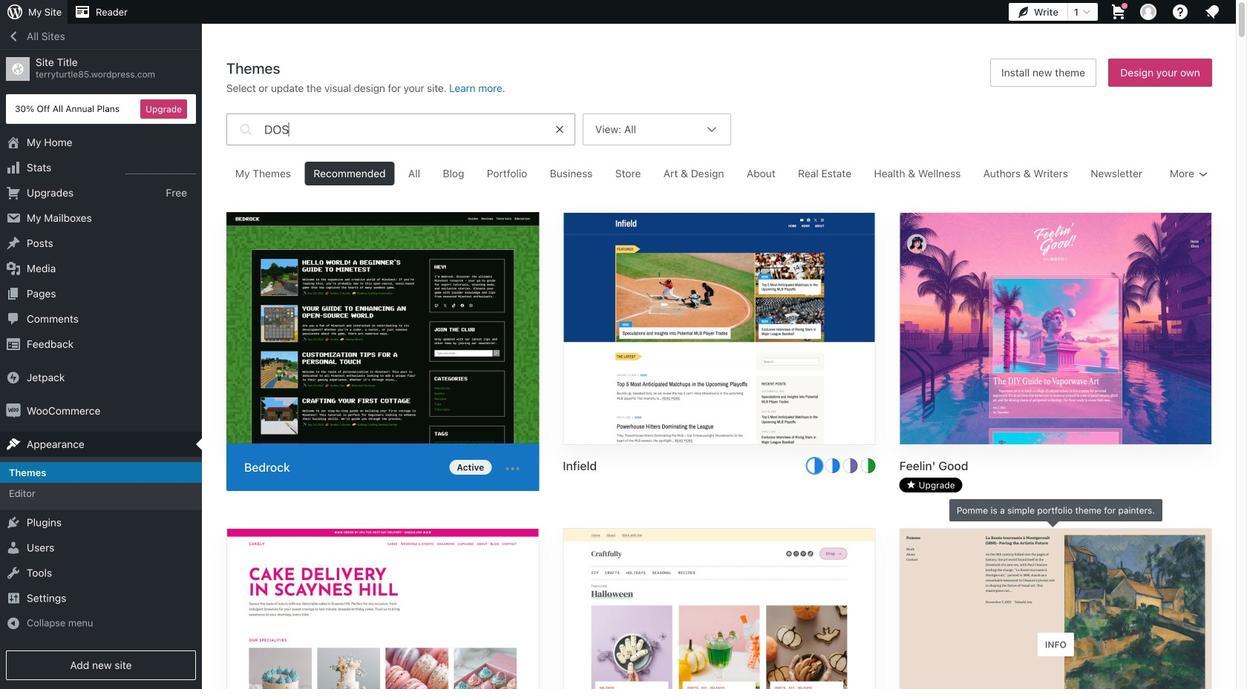 Task type: vqa. For each thing, say whether or not it's contained in the screenshot.
Cakely Is A Business Theme Perfect For Bakers Or Cake Makers With A Vibrant Colour. image
yes



Task type: describe. For each thing, give the bounding box(es) containing it.
1 img image from the top
[[6, 370, 21, 385]]

a passionate sports fan blog celebrating your favorite game. image
[[564, 213, 875, 447]]

inspired by the iconic worlds of minecraft and minetest, bedrock is a blog theme that reminds the immersive experience of these games. image
[[226, 212, 539, 447]]

manage your notifications image
[[1203, 3, 1221, 21]]

help image
[[1171, 3, 1189, 21]]

my shopping cart image
[[1110, 3, 1128, 21]]

Search search field
[[264, 114, 545, 145]]

open search image
[[236, 110, 255, 149]]

cakely is a business theme perfect for bakers or cake makers with a vibrant colour. image
[[227, 529, 538, 690]]

my profile image
[[1140, 4, 1156, 20]]



Task type: locate. For each thing, give the bounding box(es) containing it.
2 img image from the top
[[6, 404, 21, 419]]

1 vertical spatial img image
[[6, 404, 21, 419]]

more options for theme bedrock image
[[504, 460, 521, 478]]

img image
[[6, 370, 21, 385], [6, 404, 21, 419]]

None search field
[[226, 110, 575, 149]]

a cheerful wordpress blogging theme dedicated to all things homemade and delightful. image
[[564, 529, 875, 690]]

tooltip
[[949, 499, 1162, 529]]

a blog theme with a bold vaporwave aesthetic. its nostalgic atmosphere pays homage to the 80s and early 90s. image
[[900, 213, 1211, 447]]

0 vertical spatial img image
[[6, 370, 21, 385]]

highest hourly views 0 image
[[125, 165, 196, 174]]

clear search image
[[554, 124, 565, 135]]

pomme is a simple portfolio theme for painters. image
[[900, 529, 1211, 690]]



